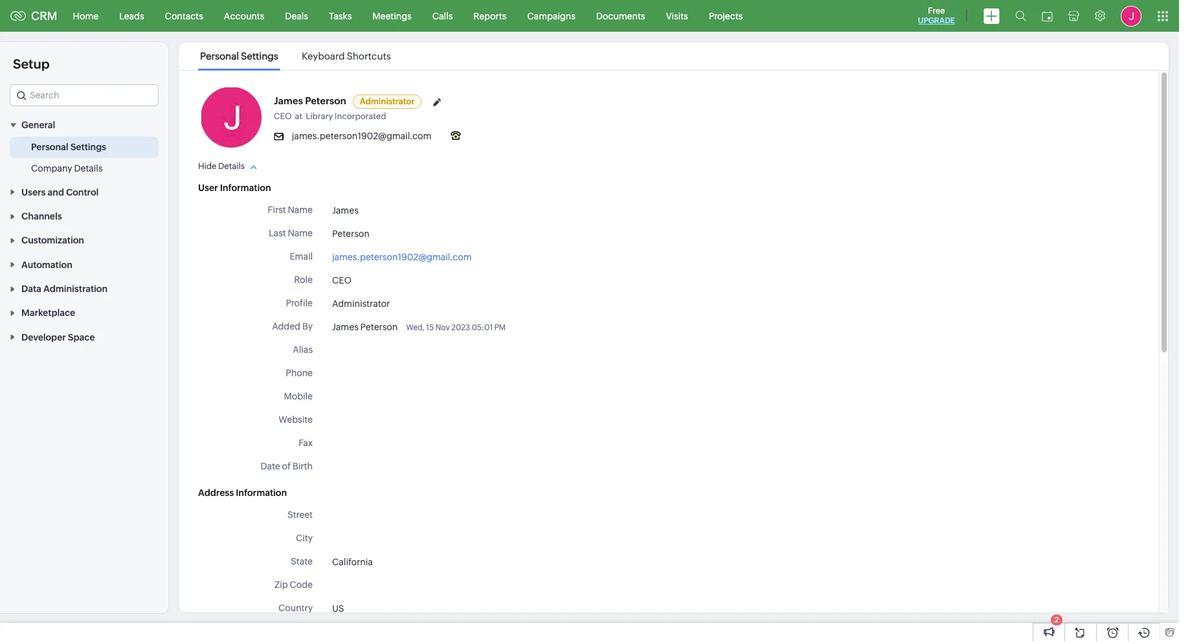 Task type: describe. For each thing, give the bounding box(es) containing it.
information for user information
[[220, 183, 271, 193]]

contacts link
[[155, 0, 214, 31]]

company details
[[31, 163, 103, 174]]

personal settings link for company details link
[[31, 141, 106, 154]]

phone
[[286, 368, 313, 378]]

role
[[294, 275, 313, 285]]

details for company details
[[74, 163, 103, 174]]

list containing personal settings
[[189, 42, 403, 70]]

incorporated
[[335, 111, 386, 121]]

marketplace
[[21, 308, 75, 318]]

james for wed, 15 nov 2023 05:01 pm
[[332, 322, 359, 332]]

fax
[[299, 438, 313, 448]]

administration
[[43, 284, 108, 294]]

05:01
[[472, 323, 493, 332]]

projects
[[709, 11, 743, 21]]

user information
[[198, 183, 271, 193]]

calls link
[[422, 0, 463, 31]]

1 horizontal spatial settings
[[241, 51, 278, 62]]

administrator for profile
[[332, 299, 390, 309]]

0 vertical spatial james.peterson1902@gmail.com
[[292, 131, 432, 141]]

mobile
[[284, 391, 313, 402]]

website
[[279, 415, 313, 425]]

shortcuts
[[347, 51, 391, 62]]

by
[[302, 321, 313, 332]]

address information
[[198, 488, 287, 498]]

visits link
[[656, 0, 699, 31]]

wed,
[[406, 323, 425, 332]]

name for last name
[[288, 228, 313, 238]]

marketplace button
[[0, 301, 168, 325]]

profile
[[286, 298, 313, 308]]

reports
[[474, 11, 507, 21]]

email
[[290, 251, 313, 262]]

alias
[[293, 345, 313, 355]]

peterson for administrator
[[305, 95, 346, 106]]

library
[[306, 111, 333, 121]]

customization button
[[0, 228, 168, 252]]

create menu image
[[984, 8, 1000, 24]]

keyboard shortcuts link
[[300, 51, 393, 62]]

automation button
[[0, 252, 168, 276]]

home
[[73, 11, 99, 21]]

contacts
[[165, 11, 203, 21]]

james peterson for wed, 15 nov 2023 05:01 pm
[[332, 322, 398, 332]]

data
[[21, 284, 41, 294]]

setup
[[13, 56, 50, 71]]

upgrade
[[918, 16, 956, 25]]

administrator for james peterson
[[360, 97, 415, 106]]

us
[[332, 604, 344, 614]]

of
[[282, 461, 291, 472]]

pm
[[495, 323, 506, 332]]

personal settings link for keyboard shortcuts link
[[198, 51, 280, 62]]

information for address information
[[236, 488, 287, 498]]

documents link
[[586, 0, 656, 31]]

zip code
[[275, 580, 313, 590]]

personal inside general region
[[31, 142, 68, 152]]

channels button
[[0, 204, 168, 228]]

last
[[269, 228, 286, 238]]

tasks link
[[319, 0, 362, 31]]

profile element
[[1114, 0, 1150, 31]]

2023
[[452, 323, 470, 332]]

deals link
[[275, 0, 319, 31]]

customization
[[21, 235, 84, 246]]

keyboard
[[302, 51, 345, 62]]

data administration button
[[0, 276, 168, 301]]

user
[[198, 183, 218, 193]]

crm link
[[10, 9, 57, 23]]

address
[[198, 488, 234, 498]]

general button
[[0, 113, 168, 137]]

nov
[[436, 323, 450, 332]]

1 vertical spatial james
[[332, 205, 359, 216]]

country
[[278, 603, 313, 613]]

15
[[426, 323, 434, 332]]

state
[[291, 556, 313, 567]]

keyboard shortcuts
[[302, 51, 391, 62]]

deals
[[285, 11, 308, 21]]

added
[[272, 321, 301, 332]]

ceo at library incorporated
[[274, 111, 386, 121]]



Task type: locate. For each thing, give the bounding box(es) containing it.
personal settings link up company details link
[[31, 141, 106, 154]]

peterson left wed,
[[361, 322, 398, 332]]

personal settings link down "accounts"
[[198, 51, 280, 62]]

settings inside general region
[[70, 142, 106, 152]]

data administration
[[21, 284, 108, 294]]

general
[[21, 120, 55, 130]]

users and control button
[[0, 180, 168, 204]]

details up user information
[[218, 161, 245, 171]]

profile image
[[1121, 6, 1142, 26]]

james for administrator
[[274, 95, 303, 106]]

home link
[[63, 0, 109, 31]]

james.peterson1902@gmail.com link
[[332, 252, 472, 262]]

list
[[189, 42, 403, 70]]

campaigns
[[527, 11, 576, 21]]

search image
[[1016, 10, 1027, 21]]

1 horizontal spatial personal
[[200, 51, 239, 62]]

james peterson left wed,
[[332, 322, 398, 332]]

added by
[[272, 321, 313, 332]]

settings
[[241, 51, 278, 62], [70, 142, 106, 152]]

california
[[332, 557, 373, 567]]

channels
[[21, 211, 62, 222]]

date
[[261, 461, 280, 472]]

create menu element
[[976, 0, 1008, 31]]

1 vertical spatial name
[[288, 228, 313, 238]]

james up at
[[274, 95, 303, 106]]

documents
[[597, 11, 646, 21]]

0 vertical spatial peterson
[[305, 95, 346, 106]]

0 horizontal spatial settings
[[70, 142, 106, 152]]

james right by
[[332, 322, 359, 332]]

tasks
[[329, 11, 352, 21]]

information down date
[[236, 488, 287, 498]]

1 horizontal spatial ceo
[[332, 275, 352, 286]]

1 vertical spatial ceo
[[332, 275, 352, 286]]

free
[[928, 6, 945, 16]]

birth
[[293, 461, 313, 472]]

visits
[[666, 11, 688, 21]]

0 vertical spatial james
[[274, 95, 303, 106]]

2 name from the top
[[288, 228, 313, 238]]

automation
[[21, 260, 72, 270]]

general region
[[0, 137, 168, 180]]

ceo
[[274, 111, 292, 121], [332, 275, 352, 286]]

projects link
[[699, 0, 754, 31]]

1 vertical spatial personal settings link
[[31, 141, 106, 154]]

name
[[288, 205, 313, 215], [288, 228, 313, 238]]

ceo left at
[[274, 111, 292, 121]]

last name
[[269, 228, 313, 238]]

details up the users and control dropdown button
[[74, 163, 103, 174]]

0 vertical spatial personal settings
[[200, 51, 278, 62]]

1 horizontal spatial personal settings link
[[198, 51, 280, 62]]

james right first name
[[332, 205, 359, 216]]

company details link
[[31, 162, 103, 175]]

1 horizontal spatial personal settings
[[200, 51, 278, 62]]

0 vertical spatial personal
[[200, 51, 239, 62]]

crm
[[31, 9, 57, 23]]

zip
[[275, 580, 288, 590]]

developer space button
[[0, 325, 168, 349]]

code
[[290, 580, 313, 590]]

0 vertical spatial name
[[288, 205, 313, 215]]

free upgrade
[[918, 6, 956, 25]]

1 vertical spatial personal
[[31, 142, 68, 152]]

company
[[31, 163, 72, 174]]

personal settings down "accounts"
[[200, 51, 278, 62]]

ceo right role
[[332, 275, 352, 286]]

administrator right 'profile'
[[332, 299, 390, 309]]

peterson up the james.peterson1902@gmail.com "link"
[[332, 229, 370, 239]]

accounts link
[[214, 0, 275, 31]]

james
[[274, 95, 303, 106], [332, 205, 359, 216], [332, 322, 359, 332]]

name right last
[[288, 228, 313, 238]]

personal settings up company details link
[[31, 142, 106, 152]]

personal settings
[[200, 51, 278, 62], [31, 142, 106, 152]]

control
[[66, 187, 99, 197]]

settings down general dropdown button
[[70, 142, 106, 152]]

1 vertical spatial settings
[[70, 142, 106, 152]]

james peterson
[[274, 95, 346, 106], [332, 322, 398, 332]]

0 horizontal spatial personal settings link
[[31, 141, 106, 154]]

personal up the company
[[31, 142, 68, 152]]

street
[[288, 510, 313, 520]]

personal
[[200, 51, 239, 62], [31, 142, 68, 152]]

ceo for ceo at library incorporated
[[274, 111, 292, 121]]

name for first name
[[288, 205, 313, 215]]

space
[[68, 332, 95, 343]]

peterson for wed, 15 nov 2023 05:01 pm
[[361, 322, 398, 332]]

leads link
[[109, 0, 155, 31]]

0 horizontal spatial ceo
[[274, 111, 292, 121]]

users and control
[[21, 187, 99, 197]]

0 vertical spatial administrator
[[360, 97, 415, 106]]

james peterson up library on the left top
[[274, 95, 346, 106]]

0 vertical spatial james peterson
[[274, 95, 346, 106]]

developer space
[[21, 332, 95, 343]]

date of birth
[[261, 461, 313, 472]]

hide details
[[198, 161, 245, 171]]

developer
[[21, 332, 66, 343]]

2 vertical spatial james
[[332, 322, 359, 332]]

ceo for ceo
[[332, 275, 352, 286]]

meetings link
[[362, 0, 422, 31]]

0 vertical spatial settings
[[241, 51, 278, 62]]

james peterson for administrator
[[274, 95, 346, 106]]

Search text field
[[10, 85, 158, 106]]

calendar image
[[1042, 11, 1053, 21]]

leads
[[119, 11, 144, 21]]

meetings
[[373, 11, 412, 21]]

0 vertical spatial personal settings link
[[198, 51, 280, 62]]

details inside general region
[[74, 163, 103, 174]]

personal settings inside general region
[[31, 142, 106, 152]]

0 horizontal spatial personal settings
[[31, 142, 106, 152]]

personal down accounts link
[[200, 51, 239, 62]]

hide details link
[[198, 161, 257, 171]]

name right first
[[288, 205, 313, 215]]

calls
[[433, 11, 453, 21]]

administrator up incorporated
[[360, 97, 415, 106]]

1 vertical spatial james peterson
[[332, 322, 398, 332]]

1 vertical spatial information
[[236, 488, 287, 498]]

1 vertical spatial administrator
[[332, 299, 390, 309]]

library incorporated link
[[306, 111, 390, 121]]

1 horizontal spatial details
[[218, 161, 245, 171]]

peterson up ceo at library incorporated
[[305, 95, 346, 106]]

first name
[[268, 205, 313, 215]]

details for hide details
[[218, 161, 245, 171]]

and
[[48, 187, 64, 197]]

james.peterson1902@gmail.com
[[292, 131, 432, 141], [332, 252, 472, 262]]

settings down "accounts"
[[241, 51, 278, 62]]

campaigns link
[[517, 0, 586, 31]]

1 vertical spatial peterson
[[332, 229, 370, 239]]

1 vertical spatial personal settings
[[31, 142, 106, 152]]

search element
[[1008, 0, 1035, 32]]

city
[[296, 533, 313, 544]]

details
[[218, 161, 245, 171], [74, 163, 103, 174]]

1 name from the top
[[288, 205, 313, 215]]

administrator
[[360, 97, 415, 106], [332, 299, 390, 309]]

None field
[[10, 84, 159, 106]]

0 horizontal spatial details
[[74, 163, 103, 174]]

reports link
[[463, 0, 517, 31]]

information down hide details "link"
[[220, 183, 271, 193]]

0 horizontal spatial personal
[[31, 142, 68, 152]]

2
[[1055, 616, 1059, 624]]

1 vertical spatial james.peterson1902@gmail.com
[[332, 252, 472, 262]]

2 vertical spatial peterson
[[361, 322, 398, 332]]

0 vertical spatial ceo
[[274, 111, 292, 121]]

personal settings link
[[198, 51, 280, 62], [31, 141, 106, 154]]

0 vertical spatial information
[[220, 183, 271, 193]]

hide
[[198, 161, 217, 171]]

users
[[21, 187, 46, 197]]

first
[[268, 205, 286, 215]]

wed, 15 nov 2023 05:01 pm
[[406, 323, 506, 332]]



Task type: vqa. For each thing, say whether or not it's contained in the screenshot.
your inside Stay connected and collaborate with your team members to share sales updates from one platform.
no



